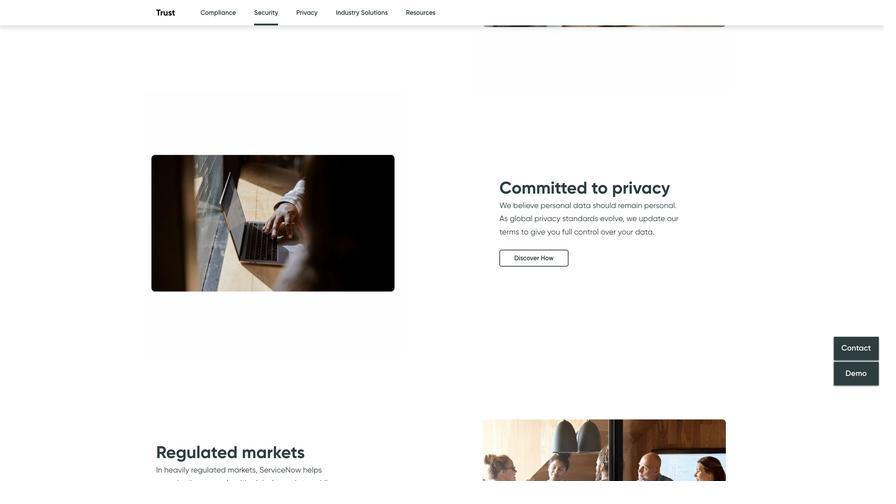 Task type: locate. For each thing, give the bounding box(es) containing it.
0 horizontal spatial to
[[521, 227, 529, 236]]

over
[[601, 227, 616, 236]]

compliance link
[[201, 0, 236, 26]]

markets,
[[228, 466, 258, 475]]

global
[[510, 214, 533, 223], [251, 479, 274, 482]]

mandates
[[276, 479, 312, 482]]

privacy up 'remain'
[[612, 177, 670, 199]]

trust
[[156, 8, 175, 18]]

helps
[[303, 466, 322, 475]]

global down servicenow
[[251, 479, 274, 482]]

global down the believe
[[510, 214, 533, 223]]

give
[[531, 227, 546, 236]]

terms
[[500, 227, 520, 236]]

global inside regulated markets in heavily regulated markets, servicenow helps organizations comply with global mandates whil
[[251, 479, 274, 482]]

contact link
[[834, 337, 879, 360]]

to
[[592, 177, 608, 199], [521, 227, 529, 236]]

servicenow
[[260, 466, 301, 475]]

1 vertical spatial global
[[251, 479, 274, 482]]

compliance
[[201, 9, 236, 17]]

privacy up the you
[[535, 214, 561, 223]]

0 horizontal spatial global
[[251, 479, 274, 482]]

to left give
[[521, 227, 529, 236]]

discover
[[515, 255, 540, 262]]

committed to privacy we believe personal data should remain personal. as global privacy standards evolve, we update our terms to give you full control over your data.
[[500, 177, 679, 236]]

regulated markets in heavily regulated markets, servicenow helps organizations comply with global mandates whil
[[156, 442, 332, 482]]

1 horizontal spatial global
[[510, 214, 533, 223]]

0 vertical spatial to
[[592, 177, 608, 199]]

a professional team having a meeting at an office space. image
[[471, 356, 735, 482]]

resources link
[[406, 0, 436, 26]]

0 vertical spatial privacy
[[612, 177, 670, 199]]

regulated
[[191, 466, 226, 475]]

how
[[541, 255, 554, 262]]

committed
[[500, 177, 588, 199]]

should
[[593, 201, 616, 210]]

update
[[639, 214, 665, 223]]

privacy
[[296, 9, 318, 17]]

a businessman ensuring his servicenow data security on his mobile phone. image
[[471, 0, 735, 91]]

contact
[[842, 344, 872, 353]]

security link
[[254, 0, 278, 28]]

regulated
[[156, 442, 238, 463]]

0 horizontal spatial privacy
[[535, 214, 561, 223]]

1 vertical spatial to
[[521, 227, 529, 236]]

your
[[618, 227, 634, 236]]

personal.
[[644, 201, 677, 210]]

resources
[[406, 9, 436, 17]]

global for regulated
[[251, 479, 274, 482]]

global inside committed to privacy we believe personal data should remain personal. as global privacy standards evolve, we update our terms to give you full control over your data.
[[510, 214, 533, 223]]

to up "should"
[[592, 177, 608, 199]]

privacy
[[612, 177, 670, 199], [535, 214, 561, 223]]

global for committed
[[510, 214, 533, 223]]

0 vertical spatial global
[[510, 214, 533, 223]]

data
[[574, 201, 591, 210]]



Task type: describe. For each thing, give the bounding box(es) containing it.
you
[[548, 227, 560, 236]]

believe
[[514, 201, 539, 210]]

in
[[156, 466, 162, 475]]

comply
[[206, 479, 232, 482]]

personal
[[541, 201, 572, 210]]

markets
[[242, 442, 305, 463]]

1 horizontal spatial to
[[592, 177, 608, 199]]

solutions
[[361, 9, 388, 17]]

discover how link
[[500, 250, 569, 267]]

organizations
[[156, 479, 204, 482]]

data.
[[636, 227, 655, 236]]

control
[[574, 227, 599, 236]]

standards
[[563, 214, 599, 223]]

demo link
[[834, 362, 879, 386]]

we
[[627, 214, 637, 223]]

we
[[500, 201, 512, 210]]

privacy link
[[296, 0, 318, 26]]

discover how
[[515, 255, 554, 262]]

1 horizontal spatial privacy
[[612, 177, 670, 199]]

with
[[234, 479, 249, 482]]

security
[[254, 9, 278, 17]]

full
[[562, 227, 572, 236]]

1 vertical spatial privacy
[[535, 214, 561, 223]]

a businessman protecting his personal data on his laptop. image
[[142, 91, 407, 356]]

evolve,
[[600, 214, 625, 223]]

remain
[[618, 201, 643, 210]]

our
[[667, 214, 679, 223]]

as
[[500, 214, 508, 223]]

heavily
[[164, 466, 189, 475]]

industry solutions
[[336, 9, 388, 17]]

demo
[[846, 369, 867, 379]]

industry
[[336, 9, 360, 17]]

industry solutions link
[[336, 0, 388, 26]]



Task type: vqa. For each thing, say whether or not it's contained in the screenshot.
our
yes



